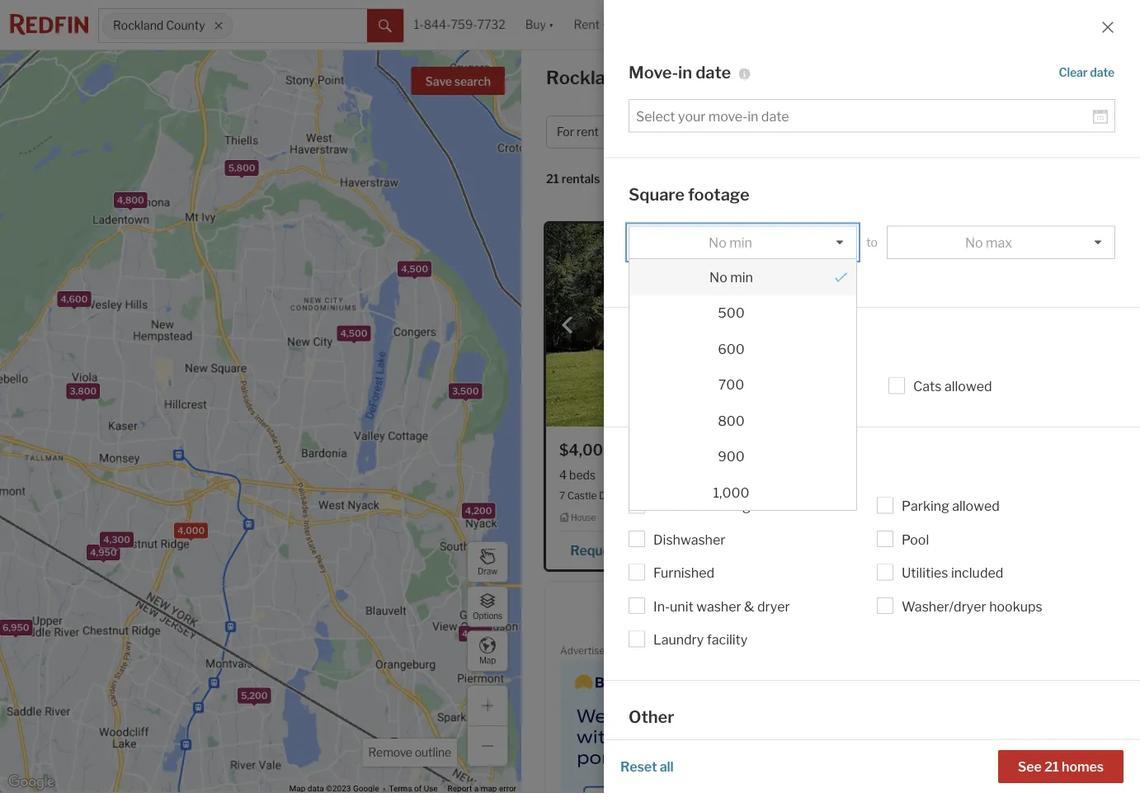 Task type: locate. For each thing, give the bounding box(es) containing it.
rockland
[[113, 18, 164, 32], [546, 66, 627, 89]]

request
[[570, 542, 623, 558], [862, 542, 914, 558]]

0 vertical spatial min
[[730, 235, 753, 251]]

1 horizontal spatial request a tour
[[862, 542, 953, 558]]

0 horizontal spatial date
[[696, 62, 731, 82]]

square
[[629, 184, 685, 205]]

0 horizontal spatial rockland
[[113, 18, 164, 32]]

no inside 'element'
[[710, 269, 728, 285]]

bd
[[843, 125, 857, 139]]

house down castle
[[571, 513, 596, 523]]

4 up 27
[[851, 468, 858, 482]]

2 house from the left
[[863, 513, 887, 523]]

in
[[678, 62, 692, 82]]

dialog containing no min
[[629, 259, 857, 511]]

draw button
[[467, 541, 508, 583]]

1 horizontal spatial 21
[[1045, 758, 1060, 775]]

allowed right parking
[[953, 498, 1000, 515]]

2 horizontal spatial 4,500
[[462, 628, 489, 639]]

washer/dryer hookups
[[902, 599, 1043, 615]]

dr,
[[599, 489, 611, 501]]

no min up 500
[[710, 269, 753, 285]]

price
[[648, 125, 676, 139]]

0 horizontal spatial 4,500
[[340, 328, 368, 339]]

tour
[[635, 542, 662, 558], [927, 542, 953, 558]]

2 4 beds from the left
[[851, 468, 887, 482]]

21 inside see 21 homes button
[[1045, 758, 1060, 775]]

no min for 500
[[710, 269, 753, 285]]

4 left bd
[[833, 125, 841, 139]]

beds up pinebrook
[[861, 468, 887, 482]]

clear date button
[[1058, 58, 1116, 86]]

1 horizontal spatial 4
[[833, 125, 841, 139]]

county for rockland county apartments for rent
[[631, 66, 694, 89]]

1 vertical spatial min
[[731, 269, 753, 285]]

for
[[807, 66, 832, 89]]

0 horizontal spatial ny
[[677, 489, 691, 501]]

2 horizontal spatial 4
[[851, 468, 858, 482]]

1 vertical spatial 21
[[1045, 758, 1060, 775]]

2 vertical spatial 4,500
[[462, 628, 489, 639]]

homes
[[1062, 758, 1104, 775]]

1 vertical spatial 4,500
[[340, 328, 368, 339]]

request a tour button
[[560, 536, 679, 561], [851, 536, 970, 561]]

0 vertical spatial county
[[166, 18, 205, 32]]

a
[[625, 542, 633, 558], [917, 542, 924, 558]]

request a tour button up utilities
[[851, 536, 970, 561]]

no min for to
[[709, 235, 753, 251]]

0 horizontal spatial a
[[625, 542, 633, 558]]

0 vertical spatial 21
[[546, 172, 559, 186]]

1 horizontal spatial request
[[862, 542, 914, 558]]

rockland for rockland county apartments for rent
[[546, 66, 627, 89]]

list box containing no min
[[629, 226, 857, 511]]

4 bd / 2+ ba
[[833, 125, 896, 139]]

cats
[[914, 379, 942, 395]]

date right in
[[696, 62, 731, 82]]

(908)
[[696, 542, 731, 558]]

beds up castle
[[570, 468, 596, 482]]

0 vertical spatial rockland
[[113, 18, 164, 32]]

2 up 'dr,'
[[605, 468, 612, 482]]

3,500
[[452, 386, 479, 396]]

no up no min 'element'
[[709, 235, 727, 251]]

for rent button
[[546, 116, 631, 149]]

for rent
[[557, 125, 599, 139]]

1 vertical spatial no min
[[710, 269, 753, 285]]

1-
[[414, 18, 424, 32]]

house down pinebrook
[[863, 513, 887, 523]]

no up 500
[[710, 269, 728, 285]]

remove outline button
[[363, 739, 457, 767]]

date
[[696, 62, 731, 82], [1090, 66, 1115, 80]]

allowed for parking allowed
[[953, 498, 1000, 515]]

1 horizontal spatial 2
[[1022, 125, 1029, 139]]

list box
[[629, 226, 857, 511]]

2 request from the left
[[862, 542, 914, 558]]

laundry facility
[[654, 632, 748, 648]]

no min inside 'element'
[[710, 269, 753, 285]]

2 right •
[[1022, 125, 1029, 139]]

min for 500
[[731, 269, 753, 285]]

1 request a tour button from the left
[[560, 536, 679, 561]]

save search button
[[411, 67, 505, 95]]

2
[[1022, 125, 1029, 139], [605, 468, 612, 482]]

parking allowed
[[902, 498, 1000, 515]]

map
[[479, 655, 496, 665]]

1 horizontal spatial tour
[[927, 542, 953, 558]]

utilities included
[[902, 565, 1004, 581]]

21 left the rentals on the top of page
[[546, 172, 559, 186]]

2 tour from the left
[[927, 542, 953, 558]]

0 horizontal spatial 4 beds
[[560, 468, 596, 482]]

rd,
[[915, 489, 930, 501]]

2 request a tour from the left
[[862, 542, 953, 558]]

request down 'dr,'
[[570, 542, 623, 558]]

0 horizontal spatial 4
[[560, 468, 567, 482]]

0 horizontal spatial house
[[571, 513, 596, 523]]

0 horizontal spatial request a tour button
[[560, 536, 679, 561]]

1 beds from the left
[[570, 468, 596, 482]]

0 horizontal spatial county
[[166, 18, 205, 32]]

pinebrook
[[865, 489, 913, 501]]

reset all
[[621, 758, 674, 775]]

1 vertical spatial rockland
[[546, 66, 627, 89]]

5,800
[[228, 163, 255, 173]]

2 beds from the left
[[861, 468, 887, 482]]

7 castle dr, spring valley, ny 10977
[[560, 489, 723, 501]]

(908) 783-2230
[[696, 542, 799, 558]]

1 horizontal spatial house
[[863, 513, 887, 523]]

outline
[[415, 746, 451, 760]]

dogs
[[654, 379, 686, 395]]

date right clear
[[1090, 66, 1115, 80]]

rockland left remove rockland county image
[[113, 18, 164, 32]]

beds
[[570, 468, 596, 482], [861, 468, 887, 482]]

1 request a tour from the left
[[570, 542, 662, 558]]

/
[[860, 125, 864, 139]]

air conditioning
[[654, 498, 751, 515]]

1 vertical spatial county
[[631, 66, 694, 89]]

2 ny from the left
[[972, 489, 986, 501]]

0 vertical spatial 4,500
[[401, 264, 428, 275]]

4 up 7
[[560, 468, 567, 482]]

2 a from the left
[[917, 542, 924, 558]]

allowed right "cats"
[[945, 379, 992, 395]]

759-
[[451, 18, 477, 32]]

all
[[660, 758, 674, 775]]

allowed up the 800
[[689, 379, 736, 395]]

remove rockland county image
[[214, 21, 224, 31]]

None search field
[[233, 9, 367, 42]]

a up utilities
[[917, 542, 924, 558]]

cats allowed
[[914, 379, 992, 395]]

21 right see
[[1045, 758, 1060, 775]]

dryer
[[758, 599, 790, 615]]

ny right valley,
[[677, 489, 691, 501]]

photo of 29 astor pl, monsey, ny 10952 image
[[838, 582, 1113, 785]]

in-
[[654, 599, 670, 615]]

min up 500
[[731, 269, 753, 285]]

rentals
[[562, 172, 600, 186]]

1 horizontal spatial 4,500
[[401, 264, 428, 275]]

request a tour for 1st request a tour button from left
[[570, 542, 662, 558]]

4 beds up 27
[[851, 468, 887, 482]]

request a tour button down spring
[[560, 536, 679, 561]]

photo of 27 pinebrook rd, monsey, ny 10952 image
[[838, 224, 1113, 427]]

783-
[[733, 542, 764, 558]]

no for to
[[709, 235, 727, 251]]

map button
[[467, 631, 508, 672]]

1 request from the left
[[570, 542, 623, 558]]

valley,
[[646, 489, 675, 501]]

4,600
[[61, 294, 88, 305]]

1 horizontal spatial ny
[[972, 489, 986, 501]]

ny left 10952
[[972, 489, 986, 501]]

1 ny from the left
[[677, 489, 691, 501]]

request up utilities
[[862, 542, 914, 558]]

all
[[964, 125, 978, 139]]

dogs allowed
[[654, 379, 736, 395]]

request a tour down 'dr,'
[[570, 542, 662, 558]]

1 horizontal spatial rockland
[[546, 66, 627, 89]]

washer
[[697, 599, 742, 615]]

27 pinebrook rd, monsey, ny 10952
[[851, 489, 1019, 501]]

tour up furnished on the bottom right of the page
[[635, 542, 662, 558]]

remove outline
[[368, 746, 451, 760]]

Select your move-in date text field
[[636, 109, 1093, 125]]

pool
[[902, 532, 929, 548]]

min inside 'element'
[[731, 269, 753, 285]]

request a tour up utilities
[[862, 542, 953, 558]]

0 vertical spatial no min
[[709, 235, 753, 251]]

4 beds up castle
[[560, 468, 596, 482]]

home
[[725, 125, 758, 139]]

tour up utilities included in the bottom of the page
[[927, 542, 953, 558]]

1,000
[[714, 485, 750, 501]]

min
[[730, 235, 753, 251], [731, 269, 753, 285]]

save
[[425, 75, 452, 89]]

restricted
[[703, 752, 763, 768]]

county up price
[[631, 66, 694, 89]]

1 horizontal spatial date
[[1090, 66, 1115, 80]]

beds for $4,950
[[861, 468, 887, 482]]

county left remove rockland county image
[[166, 18, 205, 32]]

min up no min 'element'
[[730, 235, 753, 251]]

dialog
[[629, 259, 857, 511]]

0 vertical spatial 2
[[1022, 125, 1029, 139]]

0 horizontal spatial beds
[[570, 468, 596, 482]]

1 vertical spatial 2
[[605, 468, 612, 482]]

rent
[[836, 66, 877, 89]]

price button
[[637, 116, 708, 149]]

$4,000 /mo
[[560, 441, 642, 459]]

a down spring
[[625, 542, 633, 558]]

no min up no min 'element'
[[709, 235, 753, 251]]

1 horizontal spatial 4 beds
[[851, 468, 887, 482]]

0 horizontal spatial request a tour
[[570, 542, 662, 558]]

laundry
[[654, 632, 704, 648]]

see
[[1018, 758, 1042, 775]]

1 4 beds from the left
[[560, 468, 596, 482]]

4 beds for $4,000
[[560, 468, 596, 482]]

21 rentals
[[546, 172, 600, 186]]

save search
[[425, 75, 491, 89]]

4 beds for $4,950
[[851, 468, 887, 482]]

1 horizontal spatial request a tour button
[[851, 536, 970, 561]]

1 horizontal spatial beds
[[861, 468, 887, 482]]

4
[[833, 125, 841, 139], [560, 468, 567, 482], [851, 468, 858, 482]]

reset
[[621, 758, 657, 775]]

0 horizontal spatial request
[[570, 542, 623, 558]]

900
[[718, 449, 745, 465]]

0 horizontal spatial tour
[[635, 542, 662, 558]]

1 horizontal spatial county
[[631, 66, 694, 89]]

1 horizontal spatial a
[[917, 542, 924, 558]]

rockland up rent
[[546, 66, 627, 89]]

no min element
[[630, 259, 857, 295]]



Task type: describe. For each thing, give the bounding box(es) containing it.
for
[[557, 125, 574, 139]]

$4,950
[[851, 441, 904, 459]]

request for first request a tour button from the right
[[862, 542, 914, 558]]

1 house from the left
[[571, 513, 596, 523]]

(908) 783-2230 link
[[679, 535, 809, 563]]

2 request a tour button from the left
[[851, 536, 970, 561]]

2 inside button
[[1022, 125, 1029, 139]]

rockland county
[[113, 18, 205, 32]]

800
[[718, 413, 745, 429]]

4,300
[[103, 534, 130, 545]]

submit search image
[[379, 20, 392, 33]]

see 21 homes
[[1018, 758, 1104, 775]]

request a tour for first request a tour button from the right
[[862, 542, 953, 558]]

allowed for cats allowed
[[945, 379, 992, 395]]

home type
[[725, 125, 784, 139]]

dishwasher
[[654, 532, 726, 548]]

4,800
[[117, 195, 144, 206]]

income restricted
[[654, 752, 763, 768]]

0 horizontal spatial 21
[[546, 172, 559, 186]]

no left max
[[966, 235, 983, 251]]

advertisement
[[560, 644, 630, 656]]

date inside button
[[1090, 66, 1115, 80]]

clear
[[1059, 66, 1088, 80]]

4,000
[[177, 525, 205, 536]]

google image
[[4, 772, 59, 793]]

monsey,
[[932, 489, 970, 501]]

move-
[[629, 62, 678, 82]]

1 tour from the left
[[635, 542, 662, 558]]

beds for $4,000
[[570, 468, 596, 482]]

options
[[473, 611, 503, 621]]

600
[[718, 341, 745, 357]]

home type button
[[714, 116, 816, 149]]

apartments
[[698, 66, 803, 89]]

1 a from the left
[[625, 542, 633, 558]]

washer/dryer
[[902, 599, 987, 615]]

6,950
[[2, 622, 29, 633]]

2+
[[866, 125, 880, 139]]

7
[[560, 489, 565, 501]]

photo of 7 castle dr, spring valley, ny 10977 image
[[546, 224, 822, 427]]

all filters • 2
[[964, 125, 1029, 139]]

1-844-759-7732
[[414, 18, 506, 32]]

facility
[[707, 632, 748, 648]]

included
[[951, 565, 1004, 581]]

map region
[[0, 31, 697, 793]]

&
[[744, 599, 755, 615]]

move-in date
[[629, 62, 731, 82]]

ba
[[883, 125, 896, 139]]

type
[[760, 125, 784, 139]]

10952
[[988, 489, 1019, 501]]

•
[[1016, 125, 1020, 139]]

ad region
[[560, 661, 808, 793]]

4 inside button
[[833, 125, 841, 139]]

27
[[851, 489, 863, 501]]

700
[[719, 377, 745, 393]]

allowed for dogs allowed
[[689, 379, 736, 395]]

furnished
[[654, 565, 715, 581]]

844-
[[424, 18, 451, 32]]

4,950
[[90, 547, 117, 558]]

3,800
[[70, 386, 97, 396]]

request for 1st request a tour button from left
[[570, 542, 623, 558]]

in-unit washer & dryer
[[654, 599, 790, 615]]

previous button image
[[560, 317, 576, 334]]

air
[[654, 498, 671, 515]]

amenities
[[629, 454, 709, 474]]

options button
[[467, 586, 508, 627]]

500
[[718, 305, 745, 321]]

no for 500
[[710, 269, 728, 285]]

search
[[455, 75, 491, 89]]

remove
[[368, 746, 413, 760]]

4 for $4,000
[[560, 468, 567, 482]]

see 21 homes button
[[998, 750, 1124, 783]]

5,200
[[241, 690, 268, 701]]

rent
[[577, 125, 599, 139]]

draw
[[478, 566, 498, 576]]

/mo
[[614, 441, 642, 459]]

remove 4 bd / 2+ ba image
[[904, 127, 914, 137]]

hookups
[[990, 599, 1043, 615]]

7732
[[477, 18, 506, 32]]

10977
[[693, 489, 723, 501]]

rockland for rockland county
[[113, 18, 164, 32]]

0 horizontal spatial 2
[[605, 468, 612, 482]]

castle
[[568, 489, 597, 501]]

pets
[[629, 334, 665, 354]]

income
[[654, 752, 700, 768]]

4 for $4,950
[[851, 468, 858, 482]]

other
[[629, 707, 675, 727]]

clear date
[[1059, 66, 1115, 80]]

rockland county apartments for rent
[[546, 66, 877, 89]]

min for to
[[730, 235, 753, 251]]

county for rockland county
[[166, 18, 205, 32]]

2230
[[764, 542, 799, 558]]

reset all button
[[621, 750, 674, 783]]

conditioning
[[674, 498, 751, 515]]

4,200
[[465, 505, 492, 516]]

parking
[[902, 498, 950, 515]]



Task type: vqa. For each thing, say whether or not it's contained in the screenshot.
grind.
no



